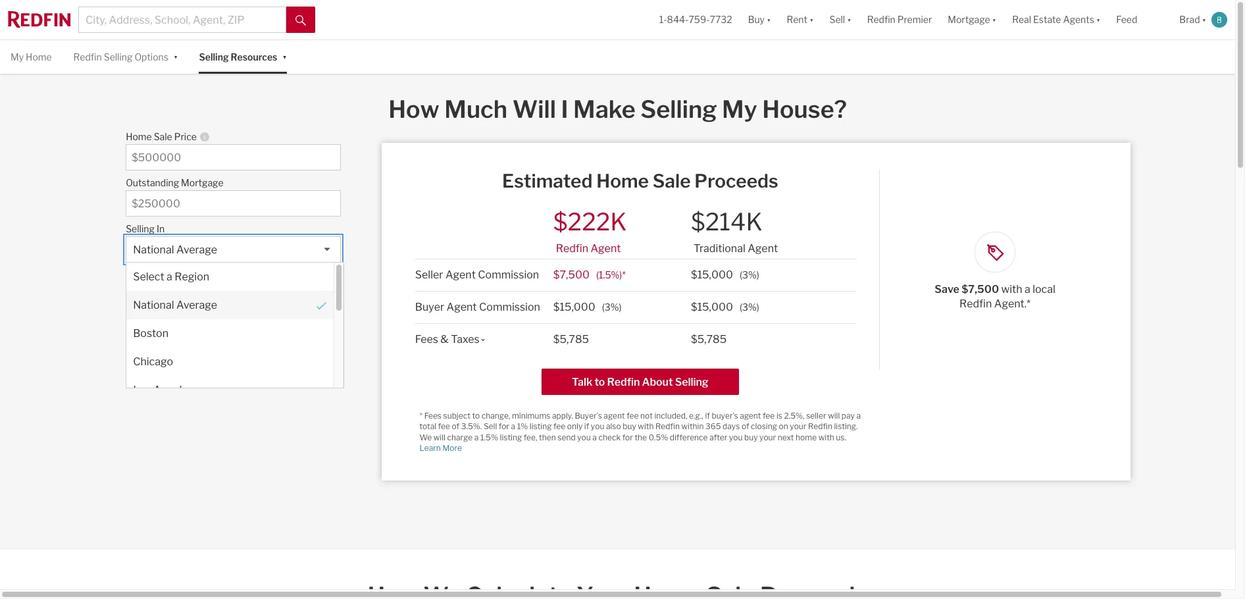 Task type: describe. For each thing, give the bounding box(es) containing it.
more
[[443, 443, 462, 453]]

redfin left "premier"
[[868, 14, 896, 25]]

learn more link
[[420, 443, 462, 453]]

City, Address, School, Agent, ZIP search field
[[78, 7, 286, 33]]

home for my home
[[26, 51, 52, 63]]

boston
[[133, 327, 169, 340]]

will
[[513, 95, 556, 124]]

$15,000 for $7,500
[[691, 268, 733, 281]]

a inside with a local redfin agent.*
[[1025, 283, 1031, 296]]

my home
[[11, 51, 52, 63]]

not inside this calculator is not intended to replace a professional estimate
[[210, 332, 226, 345]]

0 horizontal spatial listing
[[500, 432, 522, 442]]

redfin selling options link
[[73, 40, 169, 74]]

save
[[935, 283, 960, 296]]

calculate
[[174, 291, 220, 304]]

to inside button
[[595, 376, 605, 388]]

7732
[[710, 14, 733, 25]]

submit search image
[[296, 15, 306, 26]]

buy
[[748, 14, 765, 25]]

difference
[[670, 432, 708, 442]]

rent
[[787, 14, 808, 25]]

1-
[[660, 14, 667, 25]]

listing.
[[835, 422, 858, 431]]

e.g.,
[[689, 411, 704, 421]]

check
[[599, 432, 621, 442]]

buy ▾
[[748, 14, 771, 25]]

$15,000 (3%) for $7,500
[[691, 268, 760, 281]]

talk to redfin about selling button
[[542, 369, 739, 395]]

fees & taxes
[[415, 333, 480, 345]]

calculate sale proceeds
[[174, 291, 293, 304]]

local
[[1033, 283, 1056, 296]]

1 vertical spatial mortgage
[[181, 177, 224, 188]]

1-844-759-7732
[[660, 14, 733, 25]]

Home Sale Price text field
[[132, 152, 335, 164]]

▾ inside redfin selling options ▾
[[174, 50, 178, 62]]

total
[[420, 422, 437, 431]]

buyer
[[415, 301, 445, 313]]

average for selling in
[[176, 244, 217, 256]]

brad ▾
[[1180, 14, 1207, 25]]

2 agent from the left
[[740, 411, 761, 421]]

apply.
[[552, 411, 573, 421]]

after
[[710, 432, 728, 442]]

seller
[[807, 411, 827, 421]]

1 horizontal spatial $7,500
[[962, 283, 1000, 296]]

national average element
[[126, 291, 334, 319]]

estate
[[1034, 14, 1062, 25]]

resources
[[231, 51, 277, 63]]

$222k redfin agent
[[554, 208, 627, 255]]

average for select a region
[[176, 299, 217, 312]]

* fees subject to change, minimums apply. buyer's agent fee not included, e.g., if buyer's agent fee is 2.5%, seller will pay a total fee of 3.5%. sell for a 1% listing fee only if you also buy with redfin within 365 days of closing on your redfin listing. we will charge a 1.5% listing fee, then send you a check for the 0.5% difference after you buy your next home with us. learn more
[[420, 411, 861, 453]]

selling inside button
[[675, 376, 709, 388]]

1 vertical spatial home
[[126, 131, 152, 142]]

only
[[567, 422, 583, 431]]

(3%) for $15,000
[[740, 301, 760, 313]]

change,
[[482, 411, 511, 421]]

seller agent commission
[[415, 268, 539, 281]]

intended
[[229, 332, 272, 345]]

how
[[389, 95, 440, 124]]

0 vertical spatial fees
[[415, 333, 438, 345]]

1 horizontal spatial for
[[623, 432, 633, 442]]

los angeles
[[133, 384, 194, 397]]

list box containing national average
[[126, 237, 344, 404]]

0 horizontal spatial my
[[11, 51, 24, 63]]

sell inside dropdown button
[[830, 14, 846, 25]]

1-844-759-7732 link
[[660, 14, 733, 25]]

agent.*
[[995, 298, 1031, 310]]

3.5%.
[[461, 422, 482, 431]]

minimums
[[512, 411, 551, 421]]

professional estimate link
[[126, 346, 232, 359]]

closing
[[751, 422, 778, 431]]

selling inside selling resources ▾
[[199, 51, 229, 63]]

redfin inside with a local redfin agent.*
[[960, 298, 992, 310]]

0 horizontal spatial if
[[585, 422, 589, 431]]

we
[[420, 432, 432, 442]]

redfin down included,
[[656, 422, 680, 431]]

&
[[441, 333, 449, 345]]

selling resources link
[[199, 40, 277, 74]]

real
[[1013, 14, 1032, 25]]

select a region
[[133, 271, 209, 283]]

buyer's
[[575, 411, 602, 421]]

redfin premier button
[[860, 0, 940, 40]]

about
[[642, 376, 673, 388]]

outstanding mortgage
[[126, 177, 224, 188]]

365
[[706, 422, 721, 431]]

estimate
[[188, 346, 232, 359]]

is inside this calculator is not intended to replace a professional estimate
[[200, 332, 208, 345]]

sell ▾
[[830, 14, 852, 25]]

0 vertical spatial proceeds
[[695, 170, 779, 192]]

a inside this calculator is not intended to replace a professional estimate
[[326, 332, 331, 345]]

proceeds inside calculate sale proceeds button
[[246, 291, 293, 304]]

house?
[[763, 95, 847, 124]]

$7,500 (1.5%) *
[[554, 268, 626, 281]]

selling in element
[[126, 217, 334, 237]]

0 vertical spatial buy
[[623, 422, 637, 431]]

user photo image
[[1212, 12, 1228, 28]]

is inside * fees subject to change, minimums apply. buyer's agent fee not included, e.g., if buyer's agent fee is 2.5%, seller will pay a total fee of 3.5%. sell for a 1% listing fee only if you also buy with redfin within 365 days of closing on your redfin listing. we will charge a 1.5% listing fee, then send you a check for the 0.5% difference after you buy your next home with us. learn more
[[777, 411, 783, 421]]

dialog containing select a region
[[126, 262, 344, 404]]

real estate agents ▾
[[1013, 14, 1101, 25]]

brad
[[1180, 14, 1201, 25]]

1 vertical spatial will
[[434, 432, 446, 442]]

* inside $7,500 (1.5%) *
[[622, 269, 626, 280]]

seller
[[415, 268, 443, 281]]

fee,
[[524, 432, 538, 442]]

▾ right agents
[[1097, 14, 1101, 25]]

redfin down the seller at the right bottom of the page
[[808, 422, 833, 431]]

calculator
[[149, 332, 197, 345]]

redfin inside the $222k redfin agent
[[556, 242, 589, 255]]

selling resources ▾
[[199, 50, 287, 63]]

2 $5,785 from the left
[[691, 333, 727, 345]]

rent ▾ button
[[779, 0, 822, 40]]

estimated home sale proceeds
[[502, 170, 779, 192]]

redfin selling options ▾
[[73, 50, 178, 63]]

much
[[445, 95, 508, 124]]

angeles
[[153, 384, 194, 397]]

days
[[723, 422, 740, 431]]

you down buyer's
[[591, 422, 605, 431]]

1 agent from the left
[[604, 411, 625, 421]]

feed button
[[1109, 0, 1172, 40]]

talk to redfin about selling
[[572, 376, 709, 388]]

outstanding
[[126, 177, 179, 188]]

1 horizontal spatial will
[[828, 411, 840, 421]]

subject
[[443, 411, 471, 421]]



Task type: vqa. For each thing, say whether or not it's contained in the screenshot.
the topmost help
no



Task type: locate. For each thing, give the bounding box(es) containing it.
real estate agents ▾ link
[[1013, 0, 1101, 40]]

national average
[[133, 244, 217, 256], [133, 299, 217, 312]]

buyer agent commission
[[415, 301, 540, 313]]

$7,500
[[554, 268, 590, 281], [962, 283, 1000, 296]]

1 of from the left
[[452, 422, 460, 431]]

1 vertical spatial average
[[176, 299, 217, 312]]

to inside this calculator is not intended to replace a professional estimate
[[274, 332, 285, 345]]

0 vertical spatial $7,500
[[554, 268, 590, 281]]

a left local
[[1025, 283, 1031, 296]]

buy
[[623, 422, 637, 431], [745, 432, 758, 442]]

0 vertical spatial your
[[790, 422, 807, 431]]

$15,000 for $15,000
[[691, 301, 733, 313]]

sell right rent ▾ on the top of page
[[830, 14, 846, 25]]

your down closing
[[760, 432, 776, 442]]

chicago
[[133, 356, 173, 368]]

1 vertical spatial national average
[[133, 299, 217, 312]]

selling inside redfin selling options ▾
[[104, 51, 133, 63]]

selling
[[104, 51, 133, 63], [199, 51, 229, 63], [641, 95, 717, 124], [126, 223, 155, 235], [675, 376, 709, 388]]

2 horizontal spatial to
[[595, 376, 605, 388]]

0 horizontal spatial sell
[[484, 422, 497, 431]]

with inside with a local redfin agent.*
[[1002, 283, 1023, 296]]

1 vertical spatial not
[[641, 411, 653, 421]]

with up agent.*
[[1002, 283, 1023, 296]]

agent right 'traditional'
[[748, 242, 778, 255]]

los
[[133, 384, 151, 397]]

to up the 3.5%.
[[472, 411, 480, 421]]

taxes
[[451, 333, 480, 345]]

* down the $222k redfin agent
[[622, 269, 626, 280]]

premier
[[898, 14, 932, 25]]

1 vertical spatial *
[[420, 411, 423, 421]]

1 horizontal spatial not
[[641, 411, 653, 421]]

0 vertical spatial mortgage
[[948, 14, 991, 25]]

also
[[606, 422, 621, 431]]

redfin up $7,500 (1.5%) *
[[556, 242, 589, 255]]

for down the "change,"
[[499, 422, 510, 431]]

1 vertical spatial fees
[[424, 411, 442, 421]]

fee right total
[[438, 422, 450, 431]]

0 vertical spatial sale
[[154, 131, 172, 142]]

1 horizontal spatial my
[[722, 95, 758, 124]]

average
[[176, 244, 217, 256], [176, 299, 217, 312]]

2 vertical spatial with
[[819, 432, 835, 442]]

fees left &
[[415, 333, 438, 345]]

agent
[[604, 411, 625, 421], [740, 411, 761, 421]]

mortgage
[[948, 14, 991, 25], [181, 177, 224, 188]]

1 vertical spatial listing
[[500, 432, 522, 442]]

fees up total
[[424, 411, 442, 421]]

a right "replace"
[[326, 332, 331, 345]]

with up 'the'
[[638, 422, 654, 431]]

1 vertical spatial with
[[638, 422, 654, 431]]

1 horizontal spatial of
[[742, 422, 750, 431]]

of right days
[[742, 422, 750, 431]]

commission for buyer agent commission
[[479, 301, 540, 313]]

2 of from the left
[[742, 422, 750, 431]]

agent right seller in the left of the page
[[446, 268, 476, 281]]

fees
[[415, 333, 438, 345], [424, 411, 442, 421]]

1 horizontal spatial is
[[777, 411, 783, 421]]

listing down the 1%
[[500, 432, 522, 442]]

not
[[210, 332, 226, 345], [641, 411, 653, 421]]

1 average from the top
[[176, 244, 217, 256]]

within
[[682, 422, 704, 431]]

0 horizontal spatial your
[[760, 432, 776, 442]]

0 vertical spatial not
[[210, 332, 226, 345]]

national inside dialog
[[133, 299, 174, 312]]

2 horizontal spatial with
[[1002, 283, 1023, 296]]

$214k traditional agent
[[691, 208, 778, 255]]

agent inside the $222k redfin agent
[[591, 242, 621, 255]]

average down region
[[176, 299, 217, 312]]

1 vertical spatial sell
[[484, 422, 497, 431]]

$214k
[[691, 208, 763, 237]]

fees inside * fees subject to change, minimums apply. buyer's agent fee not included, e.g., if buyer's agent fee is 2.5%, seller will pay a total fee of 3.5%. sell for a 1% listing fee only if you also buy with redfin within 365 days of closing on your redfin listing. we will charge a 1.5% listing fee, then send you a check for the 0.5% difference after you buy your next home with us. learn more
[[424, 411, 442, 421]]

▾ right resources
[[283, 50, 287, 62]]

$7,500 right save
[[962, 283, 1000, 296]]

1 horizontal spatial if
[[705, 411, 710, 421]]

options
[[135, 51, 169, 63]]

0 horizontal spatial $7,500
[[554, 268, 590, 281]]

2 national average from the top
[[133, 299, 217, 312]]

home
[[26, 51, 52, 63], [126, 131, 152, 142], [597, 170, 649, 192]]

talk
[[572, 376, 593, 388]]

how much will i make selling my house?
[[389, 95, 847, 124]]

a inside dialog
[[167, 271, 172, 283]]

fee up 'the'
[[627, 411, 639, 421]]

for left 'the'
[[623, 432, 633, 442]]

not up 'the'
[[641, 411, 653, 421]]

to left "replace"
[[274, 332, 285, 345]]

0 horizontal spatial agent
[[604, 411, 625, 421]]

0 horizontal spatial mortgage
[[181, 177, 224, 188]]

of
[[452, 422, 460, 431], [742, 422, 750, 431]]

agent up closing
[[740, 411, 761, 421]]

0 vertical spatial listing
[[530, 422, 552, 431]]

a down the 3.5%.
[[475, 432, 479, 442]]

if right e.g.,
[[705, 411, 710, 421]]

$5,785
[[554, 333, 589, 345], [691, 333, 727, 345]]

sell up 1.5%
[[484, 422, 497, 431]]

1 vertical spatial is
[[777, 411, 783, 421]]

price
[[174, 131, 197, 142]]

1 horizontal spatial proceeds
[[695, 170, 779, 192]]

agent inside $214k traditional agent
[[748, 242, 778, 255]]

commission up buyer agent commission
[[478, 268, 539, 281]]

0 vertical spatial my
[[11, 51, 24, 63]]

is
[[200, 332, 208, 345], [777, 411, 783, 421]]

1 horizontal spatial listing
[[530, 422, 552, 431]]

average inside dialog
[[176, 299, 217, 312]]

not up estimate
[[210, 332, 226, 345]]

buy down closing
[[745, 432, 758, 442]]

*
[[622, 269, 626, 280], [420, 411, 423, 421]]

sell inside * fees subject to change, minimums apply. buyer's agent fee not included, e.g., if buyer's agent fee is 2.5%, seller will pay a total fee of 3.5%. sell for a 1% listing fee only if you also buy with redfin within 365 days of closing on your redfin listing. we will charge a 1.5% listing fee, then send you a check for the 0.5% difference after you buy your next home with us. learn more
[[484, 422, 497, 431]]

national up boston
[[133, 299, 174, 312]]

1 vertical spatial for
[[623, 432, 633, 442]]

0 horizontal spatial home
[[26, 51, 52, 63]]

proceeds up intended
[[246, 291, 293, 304]]

1 horizontal spatial agent
[[740, 411, 761, 421]]

0 horizontal spatial is
[[200, 332, 208, 345]]

dialog
[[126, 262, 344, 404]]

sale inside button
[[222, 291, 244, 304]]

home for estimated home sale proceeds
[[597, 170, 649, 192]]

then
[[539, 432, 556, 442]]

the
[[635, 432, 647, 442]]

(3%) for $7,500
[[740, 269, 760, 280]]

national average for a
[[133, 299, 217, 312]]

a left check on the bottom left
[[593, 432, 597, 442]]

1 horizontal spatial $5,785
[[691, 333, 727, 345]]

a right select
[[167, 271, 172, 283]]

1 horizontal spatial to
[[472, 411, 480, 421]]

2 vertical spatial home
[[597, 170, 649, 192]]

to inside * fees subject to change, minimums apply. buyer's agent fee not included, e.g., if buyer's agent fee is 2.5%, seller will pay a total fee of 3.5%. sell for a 1% listing fee only if you also buy with redfin within 365 days of closing on your redfin listing. we will charge a 1.5% listing fee, then send you a check for the 0.5% difference after you buy your next home with us. learn more
[[472, 411, 480, 421]]

redfin right the my home
[[73, 51, 102, 63]]

national average for in
[[133, 244, 217, 256]]

0 horizontal spatial with
[[638, 422, 654, 431]]

0 vertical spatial if
[[705, 411, 710, 421]]

us.
[[836, 432, 847, 442]]

sell ▾ button
[[822, 0, 860, 40]]

sell ▾ button
[[830, 0, 852, 40]]

▾ right rent ▾ on the top of page
[[848, 14, 852, 25]]

1 horizontal spatial buy
[[745, 432, 758, 442]]

with left us.
[[819, 432, 835, 442]]

▾ right rent
[[810, 14, 814, 25]]

redfin
[[868, 14, 896, 25], [73, 51, 102, 63], [556, 242, 589, 255], [960, 298, 992, 310], [607, 376, 640, 388], [656, 422, 680, 431], [808, 422, 833, 431]]

844-
[[667, 14, 689, 25]]

you down only
[[578, 432, 591, 442]]

to right talk
[[595, 376, 605, 388]]

▾ left real
[[993, 14, 997, 25]]

agent right buyer
[[447, 301, 477, 313]]

1 horizontal spatial with
[[819, 432, 835, 442]]

0 horizontal spatial *
[[420, 411, 423, 421]]

buy ▾ button
[[748, 0, 771, 40]]

estimated
[[502, 170, 593, 192]]

for
[[499, 422, 510, 431], [623, 432, 633, 442]]

my
[[11, 51, 24, 63], [722, 95, 758, 124]]

0 horizontal spatial sale
[[154, 131, 172, 142]]

of down subject
[[452, 422, 460, 431]]

you down days
[[729, 432, 743, 442]]

mortgage ▾ button
[[940, 0, 1005, 40]]

0 horizontal spatial of
[[452, 422, 460, 431]]

mortgage up outstanding mortgage text box
[[181, 177, 224, 188]]

0 horizontal spatial buy
[[623, 422, 637, 431]]

is up on
[[777, 411, 783, 421]]

national average inside dialog
[[133, 299, 217, 312]]

proceeds
[[695, 170, 779, 192], [246, 291, 293, 304]]

outstanding mortgage element
[[126, 171, 334, 190]]

buy up 'the'
[[623, 422, 637, 431]]

sale for price
[[154, 131, 172, 142]]

will left pay
[[828, 411, 840, 421]]

fee down apply.
[[554, 422, 566, 431]]

1 horizontal spatial your
[[790, 422, 807, 431]]

* up total
[[420, 411, 423, 421]]

0 vertical spatial with
[[1002, 283, 1023, 296]]

▾ right buy
[[767, 14, 771, 25]]

0 horizontal spatial not
[[210, 332, 226, 345]]

▾ inside selling resources ▾
[[283, 50, 287, 62]]

$15,000
[[691, 268, 733, 281], [554, 301, 596, 313], [691, 301, 733, 313]]

0 vertical spatial will
[[828, 411, 840, 421]]

2 vertical spatial sale
[[222, 291, 244, 304]]

1 horizontal spatial sale
[[222, 291, 244, 304]]

pay
[[842, 411, 855, 421]]

sale
[[154, 131, 172, 142], [653, 170, 691, 192], [222, 291, 244, 304]]

on
[[779, 422, 789, 431]]

average up region
[[176, 244, 217, 256]]

national for select
[[133, 299, 174, 312]]

1 national average from the top
[[133, 244, 217, 256]]

1 vertical spatial your
[[760, 432, 776, 442]]

1 horizontal spatial sell
[[830, 14, 846, 25]]

0 vertical spatial sell
[[830, 14, 846, 25]]

send
[[558, 432, 576, 442]]

0 vertical spatial commission
[[478, 268, 539, 281]]

commission for seller agent commission
[[478, 268, 539, 281]]

$7,500 left (1.5%)
[[554, 268, 590, 281]]

mortgage inside dropdown button
[[948, 14, 991, 25]]

0 horizontal spatial will
[[434, 432, 446, 442]]

national average down in
[[133, 244, 217, 256]]

2 average from the top
[[176, 299, 217, 312]]

sale for proceeds
[[222, 291, 244, 304]]

national for selling
[[133, 244, 174, 256]]

mortgage left real
[[948, 14, 991, 25]]

fee up closing
[[763, 411, 775, 421]]

calculate sale proceeds button
[[126, 284, 341, 310]]

traditional
[[694, 242, 746, 255]]

▾ right options
[[174, 50, 178, 62]]

1 vertical spatial to
[[595, 376, 605, 388]]

2 horizontal spatial sale
[[653, 170, 691, 192]]

not inside * fees subject to change, minimums apply. buyer's agent fee not included, e.g., if buyer's agent fee is 2.5%, seller will pay a total fee of 3.5%. sell for a 1% listing fee only if you also buy with redfin within 365 days of closing on your redfin listing. we will charge a 1.5% listing fee, then send you a check for the 0.5% difference after you buy your next home with us. learn more
[[641, 411, 653, 421]]

0 vertical spatial to
[[274, 332, 285, 345]]

agent up 'also'
[[604, 411, 625, 421]]

0 vertical spatial national average
[[133, 244, 217, 256]]

feed
[[1117, 14, 1138, 25]]

a right pay
[[857, 411, 861, 421]]

0 vertical spatial average
[[176, 244, 217, 256]]

1 horizontal spatial home
[[126, 131, 152, 142]]

0 horizontal spatial $5,785
[[554, 333, 589, 345]]

a
[[167, 271, 172, 283], [1025, 283, 1031, 296], [326, 332, 331, 345], [857, 411, 861, 421], [511, 422, 516, 431], [475, 432, 479, 442], [593, 432, 597, 442]]

mortgage ▾ button
[[948, 0, 997, 40]]

0 vertical spatial national
[[133, 244, 174, 256]]

national average down select a region
[[133, 299, 217, 312]]

1%
[[517, 422, 528, 431]]

list box
[[126, 237, 344, 404]]

* inside * fees subject to change, minimums apply. buyer's agent fee not included, e.g., if buyer's agent fee is 2.5%, seller will pay a total fee of 3.5%. sell for a 1% listing fee only if you also buy with redfin within 365 days of closing on your redfin listing. we will charge a 1.5% listing fee, then send you a check for the 0.5% difference after you buy your next home with us. learn more
[[420, 411, 423, 421]]

1 vertical spatial proceeds
[[246, 291, 293, 304]]

in
[[157, 223, 165, 235]]

i
[[561, 95, 569, 124]]

your down 2.5%,
[[790, 422, 807, 431]]

next
[[778, 432, 794, 442]]

national down in
[[133, 244, 174, 256]]

commission down seller agent commission
[[479, 301, 540, 313]]

1 vertical spatial buy
[[745, 432, 758, 442]]

1 vertical spatial national
[[133, 299, 174, 312]]

agent up (1.5%)
[[591, 242, 621, 255]]

2 national from the top
[[133, 299, 174, 312]]

$15,000 (3%) for $15,000
[[691, 301, 760, 313]]

sell
[[830, 14, 846, 25], [484, 422, 497, 431]]

1 $5,785 from the left
[[554, 333, 589, 345]]

learn
[[420, 443, 441, 453]]

0 vertical spatial *
[[622, 269, 626, 280]]

759-
[[689, 14, 710, 25]]

will up learn more link
[[434, 432, 446, 442]]

1 vertical spatial my
[[722, 95, 758, 124]]

agents
[[1064, 14, 1095, 25]]

1 vertical spatial sale
[[653, 170, 691, 192]]

1 vertical spatial if
[[585, 422, 589, 431]]

a left the 1%
[[511, 422, 516, 431]]

is up estimate
[[200, 332, 208, 345]]

0 vertical spatial is
[[200, 332, 208, 345]]

proceeds up $214k
[[695, 170, 779, 192]]

1 vertical spatial $7,500
[[962, 283, 1000, 296]]

▾ right brad
[[1203, 14, 1207, 25]]

with a local redfin agent.*
[[960, 283, 1056, 310]]

listing up then
[[530, 422, 552, 431]]

0 vertical spatial for
[[499, 422, 510, 431]]

0 horizontal spatial proceeds
[[246, 291, 293, 304]]

(1.5%)
[[596, 269, 622, 280]]

2 horizontal spatial home
[[597, 170, 649, 192]]

2 vertical spatial to
[[472, 411, 480, 421]]

home sale price
[[126, 131, 197, 142]]

rent ▾ button
[[787, 0, 814, 40]]

redfin inside redfin selling options ▾
[[73, 51, 102, 63]]

buy ▾ button
[[741, 0, 779, 40]]

0 vertical spatial home
[[26, 51, 52, 63]]

1 horizontal spatial *
[[622, 269, 626, 280]]

redfin down "save $7,500"
[[960, 298, 992, 310]]

1 vertical spatial commission
[[479, 301, 540, 313]]

0 horizontal spatial for
[[499, 422, 510, 431]]

redfin left about
[[607, 376, 640, 388]]

1 national from the top
[[133, 244, 174, 256]]

Outstanding Mortgage text field
[[132, 198, 335, 210]]

redfin premier
[[868, 14, 932, 25]]

rent ▾
[[787, 14, 814, 25]]

if down buyer's
[[585, 422, 589, 431]]

0 horizontal spatial to
[[274, 332, 285, 345]]

1 horizontal spatial mortgage
[[948, 14, 991, 25]]



